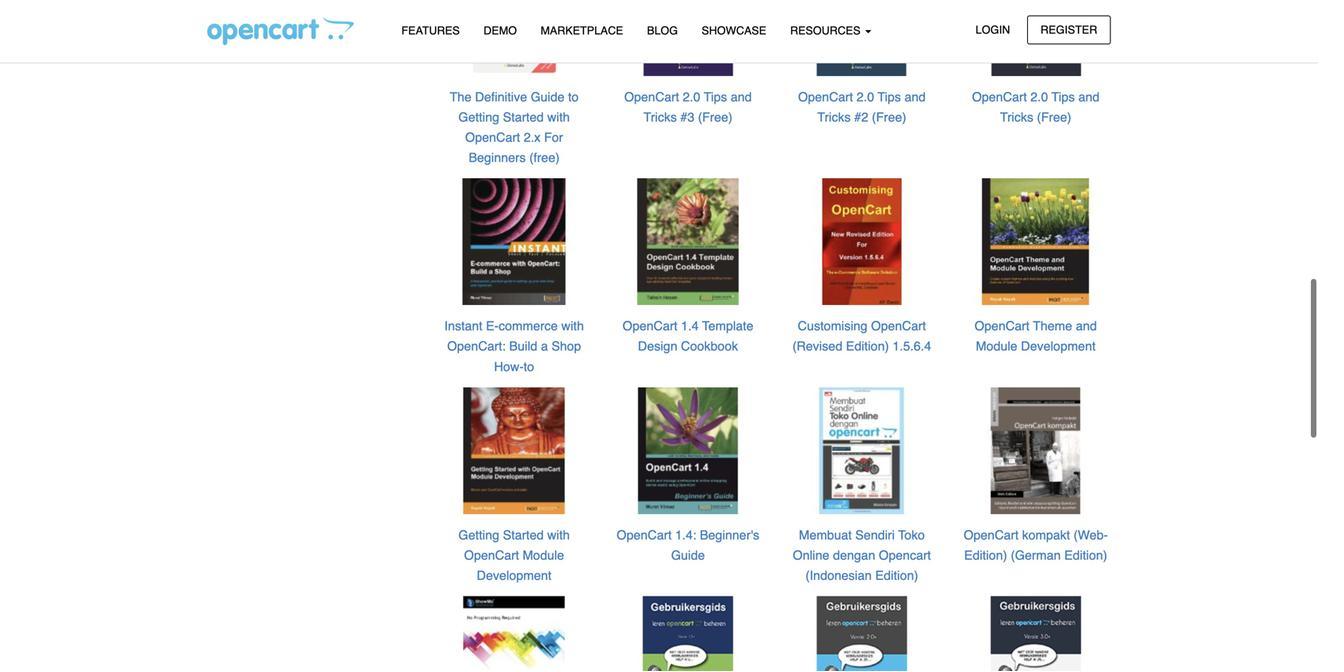 Task type: locate. For each thing, give the bounding box(es) containing it.
opencart kompakt (web- edition) (german edition) link
[[964, 497, 1108, 532]]

development up showme guides opencart 1.5 user manual image
[[477, 537, 551, 552]]

0 vertical spatial module
[[976, 308, 1017, 323]]

3 2.0 from the left
[[1030, 58, 1048, 73]]

0 vertical spatial with
[[547, 79, 570, 93]]

dengan
[[833, 517, 875, 532]]

1 tips from the left
[[704, 58, 727, 73]]

tips
[[704, 58, 727, 73], [878, 58, 901, 73], [1051, 58, 1075, 73]]

guide up for
[[531, 58, 565, 73]]

with
[[547, 79, 570, 93], [561, 288, 584, 302], [547, 497, 570, 512]]

2 (free) from the left
[[872, 79, 906, 93]]

edition) down opencart
[[875, 537, 918, 552]]

and inside opencart 2.0 tips and tricks #2 (free)
[[905, 58, 926, 73]]

#3
[[680, 79, 694, 93]]

opencart gebruikersgids v1.5+ image
[[624, 565, 752, 671]]

opencart 1.4 template design cookbook link
[[623, 288, 753, 323]]

tricks for (free)
[[1000, 79, 1033, 93]]

2.x
[[524, 99, 541, 114]]

2.0 inside opencart 2.0 tips and tricks #2 (free)
[[857, 58, 874, 73]]

membuat sendiri toko online dengan opencart (indonesian edition) link
[[793, 497, 931, 552]]

1 horizontal spatial 2.0
[[857, 58, 874, 73]]

getting
[[458, 79, 499, 93], [458, 497, 499, 512]]

(free) inside opencart 2.0 tips and tricks #2 (free)
[[872, 79, 906, 93]]

1.4:
[[675, 497, 696, 512]]

to inside the definitive guide to getting started with opencart 2.x for beginners (free)
[[568, 58, 579, 73]]

tips down opencart tips and tricks part 2 "image"
[[878, 58, 901, 73]]

2 getting from the top
[[458, 497, 499, 512]]

showme guides opencart 1.5 user manual image
[[450, 565, 578, 671]]

free opencart book image
[[972, 0, 1100, 46]]

0 horizontal spatial tricks
[[644, 79, 677, 93]]

to
[[568, 58, 579, 73], [524, 328, 534, 343]]

showcase link
[[690, 17, 778, 44]]

tricks inside opencart 2.0 tips and tricks (free)
[[1000, 79, 1033, 93]]

opencart
[[624, 58, 679, 73], [798, 58, 853, 73], [972, 58, 1027, 73], [465, 99, 520, 114], [623, 288, 678, 302], [871, 288, 926, 302], [975, 288, 1030, 302], [617, 497, 672, 512], [964, 497, 1019, 512], [464, 517, 519, 532]]

opencart theme and module development link
[[975, 288, 1097, 323]]

2.0
[[683, 58, 700, 73], [857, 58, 874, 73], [1030, 58, 1048, 73]]

opencart tips and tricks part 2 image
[[798, 0, 926, 46]]

development inside getting started with opencart module development
[[477, 537, 551, 552]]

0 horizontal spatial (free)
[[698, 79, 733, 93]]

opencart inside opencart 2.0 tips and tricks #3 (free)
[[624, 58, 679, 73]]

2.0 inside opencart 2.0 tips and tricks (free)
[[1030, 58, 1048, 73]]

2 started from the top
[[503, 497, 544, 512]]

opencart inside opencart 2.0 tips and tricks #2 (free)
[[798, 58, 853, 73]]

(free) down register link
[[1037, 79, 1071, 93]]

online
[[793, 517, 829, 532]]

to down marketplace link at the left of page
[[568, 58, 579, 73]]

and inside opencart 2.0 tips and tricks #3 (free)
[[731, 58, 752, 73]]

(free) for #2
[[872, 79, 906, 93]]

getting started with opencart module development link
[[458, 497, 570, 552]]

edition) down customising
[[846, 308, 889, 323]]

1 horizontal spatial (free)
[[872, 79, 906, 93]]

0 horizontal spatial module
[[523, 517, 564, 532]]

1 vertical spatial development
[[477, 537, 551, 552]]

1 horizontal spatial to
[[568, 58, 579, 73]]

opencart:
[[447, 308, 506, 323]]

tricks left #3
[[644, 79, 677, 93]]

blog link
[[635, 17, 690, 44]]

1 vertical spatial getting
[[458, 497, 499, 512]]

1 2.0 from the left
[[683, 58, 700, 73]]

edition)
[[846, 308, 889, 323], [964, 517, 1007, 532], [1064, 517, 1107, 532], [875, 537, 918, 552]]

and for opencart 2.0 tips and tricks (free)
[[1078, 58, 1100, 73]]

resources link
[[778, 17, 883, 44]]

module
[[976, 308, 1017, 323], [523, 517, 564, 532]]

tips for #2
[[878, 58, 901, 73]]

2 horizontal spatial (free)
[[1037, 79, 1071, 93]]

2.0 for #2
[[857, 58, 874, 73]]

to inside instant e-commerce with opencart: build a shop how-to
[[524, 328, 534, 343]]

0 vertical spatial getting
[[458, 79, 499, 93]]

1 horizontal spatial tricks
[[817, 79, 851, 93]]

opencart for opencart theme and module development
[[975, 288, 1030, 302]]

guide down 1.4:
[[671, 517, 705, 532]]

(free) right #3
[[698, 79, 733, 93]]

1 vertical spatial guide
[[671, 517, 705, 532]]

2.0 for #3
[[683, 58, 700, 73]]

0 horizontal spatial guide
[[531, 58, 565, 73]]

opencart 1.4: beginner's guide image
[[624, 356, 752, 484]]

guide
[[531, 58, 565, 73], [671, 517, 705, 532]]

tricks down login link
[[1000, 79, 1033, 93]]

and down showcase link
[[731, 58, 752, 73]]

2.0 down free opencart book image
[[1030, 58, 1048, 73]]

customising
[[798, 288, 868, 302]]

(free) right #2
[[872, 79, 906, 93]]

and inside opencart 2.0 tips and tricks (free)
[[1078, 58, 1100, 73]]

guide inside opencart 1.4: beginner's guide
[[671, 517, 705, 532]]

0 horizontal spatial development
[[477, 537, 551, 552]]

tricks
[[644, 79, 677, 93], [817, 79, 851, 93], [1000, 79, 1033, 93]]

module inside getting started with opencart module development
[[523, 517, 564, 532]]

1 started from the top
[[503, 79, 544, 93]]

3 (free) from the left
[[1037, 79, 1071, 93]]

0 vertical spatial development
[[1021, 308, 1096, 323]]

tips down register link
[[1051, 58, 1075, 73]]

3 tricks from the left
[[1000, 79, 1033, 93]]

edition) inside membuat sendiri toko online dengan opencart (indonesian edition)
[[875, 537, 918, 552]]

opencart 2.0 tips and tricks #3 (free) link
[[624, 58, 752, 93]]

0 vertical spatial started
[[503, 79, 544, 93]]

1 horizontal spatial module
[[976, 308, 1017, 323]]

getting started with opencart module development
[[458, 497, 570, 552]]

with inside getting started with opencart module development
[[547, 497, 570, 512]]

tricks left #2
[[817, 79, 851, 93]]

1 vertical spatial module
[[523, 517, 564, 532]]

(free)
[[698, 79, 733, 93], [872, 79, 906, 93], [1037, 79, 1071, 93]]

1 vertical spatial started
[[503, 497, 544, 512]]

2 vertical spatial with
[[547, 497, 570, 512]]

opencart inside opencart theme and module development
[[975, 288, 1030, 302]]

2 tips from the left
[[878, 58, 901, 73]]

0 horizontal spatial to
[[524, 328, 534, 343]]

0 vertical spatial to
[[568, 58, 579, 73]]

1 vertical spatial to
[[524, 328, 534, 343]]

1 getting from the top
[[458, 79, 499, 93]]

2 2.0 from the left
[[857, 58, 874, 73]]

2 tricks from the left
[[817, 79, 851, 93]]

opencart for opencart 1.4: beginner's guide
[[617, 497, 672, 512]]

1 horizontal spatial development
[[1021, 308, 1096, 323]]

(web-
[[1074, 497, 1108, 512]]

1 vertical spatial with
[[561, 288, 584, 302]]

to down build at the left
[[524, 328, 534, 343]]

opencart for opencart 1.4 template design cookbook
[[623, 288, 678, 302]]

opencart inside opencart 1.4: beginner's guide
[[617, 497, 672, 512]]

0 vertical spatial guide
[[531, 58, 565, 73]]

and for opencart 2.0 tips and tricks #3 (free)
[[731, 58, 752, 73]]

1 horizontal spatial tips
[[878, 58, 901, 73]]

opencart 1.4 template design cookbook
[[623, 288, 753, 323]]

opencart inside getting started with opencart module development
[[464, 517, 519, 532]]

2.0 up #3
[[683, 58, 700, 73]]

2 horizontal spatial tricks
[[1000, 79, 1033, 93]]

0 horizontal spatial tips
[[704, 58, 727, 73]]

(free) inside opencart 2.0 tips and tricks #3 (free)
[[698, 79, 733, 93]]

resources
[[790, 24, 864, 37]]

development down theme
[[1021, 308, 1096, 323]]

sendiri
[[855, 497, 895, 512]]

customising opencart (revised edition) 1.5.6.4
[[792, 288, 931, 323]]

2 horizontal spatial tips
[[1051, 58, 1075, 73]]

opencart theme and module development
[[975, 288, 1097, 323]]

1.5.6.4
[[893, 308, 931, 323]]

tricks inside opencart 2.0 tips and tricks #3 (free)
[[644, 79, 677, 93]]

2.0 up #2
[[857, 58, 874, 73]]

tips down showcase link
[[704, 58, 727, 73]]

opencart inside customising opencart (revised edition) 1.5.6.4
[[871, 288, 926, 302]]

tips inside opencart 2.0 tips and tricks (free)
[[1051, 58, 1075, 73]]

and
[[731, 58, 752, 73], [905, 58, 926, 73], [1078, 58, 1100, 73], [1076, 288, 1097, 302]]

2.0 inside opencart 2.0 tips and tricks #3 (free)
[[683, 58, 700, 73]]

features
[[401, 24, 460, 37]]

1 horizontal spatial guide
[[671, 517, 705, 532]]

2 horizontal spatial 2.0
[[1030, 58, 1048, 73]]

tricks inside opencart 2.0 tips and tricks #2 (free)
[[817, 79, 851, 93]]

development
[[1021, 308, 1096, 323], [477, 537, 551, 552]]

build
[[509, 308, 537, 323]]

getting started with opencart module development image
[[450, 356, 578, 484]]

development inside opencart theme and module development
[[1021, 308, 1096, 323]]

0 horizontal spatial 2.0
[[683, 58, 700, 73]]

and inside opencart theme and module development
[[1076, 288, 1097, 302]]

opencart 1.4: beginner's guide
[[617, 497, 759, 532]]

opencart inside opencart 1.4 template design cookbook
[[623, 288, 678, 302]]

1 tricks from the left
[[644, 79, 677, 93]]

tips inside opencart 2.0 tips and tricks #2 (free)
[[878, 58, 901, 73]]

features link
[[390, 17, 472, 44]]

and right theme
[[1076, 288, 1097, 302]]

opencart - open source shopping cart solution image
[[207, 17, 354, 45]]

the
[[450, 58, 471, 73]]

opencart kompakt (web-edition) (german edition) image
[[972, 356, 1100, 484]]

started
[[503, 79, 544, 93], [503, 497, 544, 512]]

and down opencart tips and tricks part 2 "image"
[[905, 58, 926, 73]]

marketplace
[[541, 24, 623, 37]]

1 (free) from the left
[[698, 79, 733, 93]]

and down register link
[[1078, 58, 1100, 73]]

a
[[541, 308, 548, 323]]

tips inside opencart 2.0 tips and tricks #3 (free)
[[704, 58, 727, 73]]

3 tips from the left
[[1051, 58, 1075, 73]]

opencart inside opencart kompakt (web- edition) (german edition)
[[964, 497, 1019, 512]]

opencart inside opencart 2.0 tips and tricks (free)
[[972, 58, 1027, 73]]



Task type: describe. For each thing, give the bounding box(es) containing it.
commerce
[[499, 288, 558, 302]]

cookbook
[[681, 308, 738, 323]]

beginners
[[469, 119, 526, 134]]

2.0 for (free)
[[1030, 58, 1048, 73]]

(revised
[[792, 308, 842, 323]]

guide inside the definitive guide to getting started with opencart 2.x for beginners (free)
[[531, 58, 565, 73]]

blog
[[647, 24, 678, 37]]

membuat
[[799, 497, 852, 512]]

login
[[976, 23, 1010, 36]]

opencart gebruikersgids v2.0+ image
[[798, 565, 926, 671]]

design
[[638, 308, 677, 323]]

tricks for #2
[[817, 79, 851, 93]]

demo link
[[472, 17, 529, 44]]

tricks for #3
[[644, 79, 677, 93]]

opencart 2.0 tips and tricks (free) link
[[972, 58, 1100, 93]]

opencart
[[879, 517, 931, 532]]

instant e-commerce with opencart: build a shop how-to image
[[450, 147, 578, 275]]

and for opencart 2.0 tips and tricks #2 (free)
[[905, 58, 926, 73]]

definitive
[[475, 58, 527, 73]]

instant e-commerce with opencart: build a shop how-to link
[[444, 288, 584, 343]]

#2
[[854, 79, 868, 93]]

e-
[[486, 288, 499, 302]]

instant e-commerce with opencart: build a shop how-to
[[444, 288, 584, 343]]

kompakt
[[1022, 497, 1070, 512]]

opencart 1.4 template design cookbook image
[[624, 147, 752, 275]]

customising opencart (revised edition) 1.5.6.4 image
[[798, 147, 926, 275]]

instant
[[444, 288, 482, 302]]

started inside the definitive guide to getting started with opencart 2.x for beginners (free)
[[503, 79, 544, 93]]

marketplace link
[[529, 17, 635, 44]]

shop
[[551, 308, 581, 323]]

membuat sendiri toko online dengan opencart (indonesian edition) image
[[798, 356, 926, 484]]

showcase
[[702, 24, 766, 37]]

(german
[[1011, 517, 1061, 532]]

edition) inside customising opencart (revised edition) 1.5.6.4
[[846, 308, 889, 323]]

login link
[[962, 15, 1024, 44]]

opencart gebruikersgids v3.0+ image
[[972, 565, 1100, 671]]

opencart for opencart 2.0 tips and tricks #2 (free)
[[798, 58, 853, 73]]

template
[[702, 288, 753, 302]]

how-
[[494, 328, 524, 343]]

(free) inside opencart 2.0 tips and tricks (free)
[[1037, 79, 1071, 93]]

(free) for #3
[[698, 79, 733, 93]]

the definitive guide to getting started with opencart 2.x for beginners (free) link
[[450, 58, 579, 134]]

(indonesian
[[805, 537, 872, 552]]

opencart 2.0 tips and tricks (free)
[[972, 58, 1100, 93]]

(free)
[[529, 119, 560, 134]]

started inside getting started with opencart module development
[[503, 497, 544, 512]]

membuat sendiri toko online dengan opencart (indonesian edition)
[[793, 497, 931, 552]]

for
[[544, 99, 563, 114]]

getting inside the definitive guide to getting started with opencart 2.x for beginners (free)
[[458, 79, 499, 93]]

opencart for opencart 2.0 tips and tricks #3 (free)
[[624, 58, 679, 73]]

the definitive guide to getting started with opencart 2.x for beginners image
[[450, 0, 578, 46]]

theme
[[1033, 288, 1072, 302]]

opencart for opencart 2.0 tips and tricks (free)
[[972, 58, 1027, 73]]

opencart 2.0 tips and tricks #2 (free)
[[798, 58, 926, 93]]

the definitive guide to getting started with opencart 2.x for beginners (free)
[[450, 58, 579, 134]]

customising opencart (revised edition) 1.5.6.4 link
[[792, 288, 931, 323]]

toko
[[898, 497, 925, 512]]

opencart for opencart kompakt (web- edition) (german edition)
[[964, 497, 1019, 512]]

with inside instant e-commerce with opencart: build a shop how-to
[[561, 288, 584, 302]]

opencart 1.4: beginner's guide link
[[617, 497, 759, 532]]

tips for #3
[[704, 58, 727, 73]]

1.4
[[681, 288, 699, 302]]

opencart tips and tricks part 3 image
[[624, 0, 752, 46]]

demo
[[484, 24, 517, 37]]

opencart inside the definitive guide to getting started with opencart 2.x for beginners (free)
[[465, 99, 520, 114]]

with inside the definitive guide to getting started with opencart 2.x for beginners (free)
[[547, 79, 570, 93]]

register link
[[1027, 15, 1111, 44]]

opencart 2.0 tips and tricks #2 (free) link
[[798, 58, 926, 93]]

tips for (free)
[[1051, 58, 1075, 73]]

edition) down (web-
[[1064, 517, 1107, 532]]

beginner's
[[700, 497, 759, 512]]

register
[[1041, 23, 1097, 36]]

opencart kompakt (web- edition) (german edition)
[[964, 497, 1108, 532]]

opencart theme and module development image
[[972, 147, 1100, 275]]

getting inside getting started with opencart module development
[[458, 497, 499, 512]]

edition) left (german
[[964, 517, 1007, 532]]

opencart 2.0 tips and tricks #3 (free)
[[624, 58, 752, 93]]

module inside opencart theme and module development
[[976, 308, 1017, 323]]



Task type: vqa. For each thing, say whether or not it's contained in the screenshot.
Module to the right
yes



